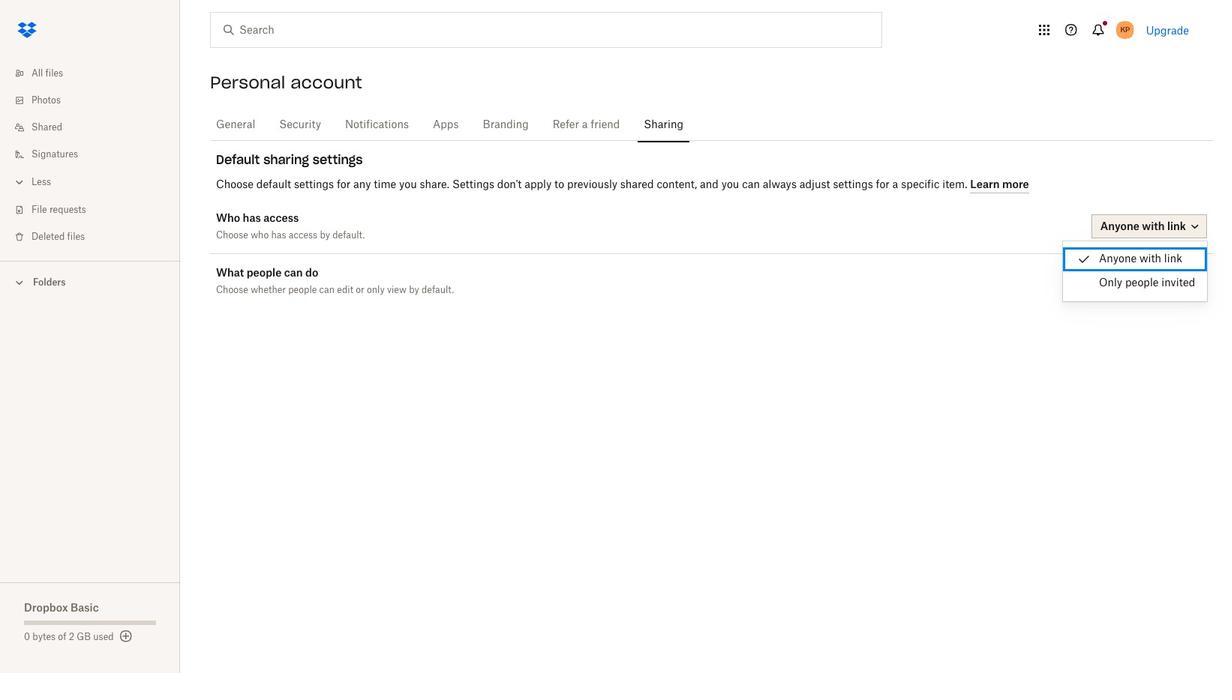 Task type: describe. For each thing, give the bounding box(es) containing it.
default
[[257, 180, 291, 190]]

share.
[[420, 180, 450, 190]]

edit
[[337, 286, 353, 295]]

branding tab
[[477, 107, 535, 143]]

0 bytes of 2 gb used
[[24, 633, 114, 642]]

anyone
[[1099, 254, 1137, 265]]

account
[[291, 72, 362, 93]]

2
[[69, 633, 74, 642]]

bytes
[[32, 633, 56, 642]]

deleted files
[[32, 233, 85, 242]]

notifications
[[345, 120, 409, 131]]

refer a friend tab
[[547, 107, 626, 143]]

previously
[[567, 180, 618, 190]]

deleted files link
[[12, 224, 180, 251]]

1 you from the left
[[399, 180, 417, 190]]

1 horizontal spatial has
[[271, 231, 286, 240]]

whether
[[251, 286, 286, 295]]

1 horizontal spatial people
[[288, 286, 317, 295]]

general
[[216, 120, 255, 131]]

all
[[32, 69, 43, 78]]

signatures
[[32, 150, 78, 159]]

of
[[58, 633, 66, 642]]

0
[[24, 633, 30, 642]]

only people invited
[[1099, 278, 1196, 289]]

time
[[374, 180, 397, 190]]

sharing
[[644, 120, 684, 131]]

file requests
[[32, 206, 86, 215]]

adjust
[[800, 180, 831, 190]]

sharing tab
[[638, 107, 690, 143]]

general tab
[[210, 107, 261, 143]]

folders
[[33, 277, 66, 288]]

settings right adjust
[[833, 180, 873, 190]]

photos
[[32, 96, 61, 105]]

less
[[32, 178, 51, 187]]

settings
[[452, 180, 495, 190]]

dropbox
[[24, 602, 68, 615]]

upgrade
[[1147, 24, 1190, 36]]

gb
[[77, 633, 91, 642]]

anyone with link
[[1099, 254, 1183, 265]]

invited
[[1162, 278, 1196, 289]]

get more space image
[[117, 628, 135, 646]]

choose inside 'what people can do choose whether people can edit or only view by default.'
[[216, 286, 248, 295]]

any
[[354, 180, 371, 190]]

with
[[1140, 254, 1162, 265]]

default. inside 'what people can do choose whether people can edit or only view by default.'
[[422, 286, 454, 295]]

1 vertical spatial a
[[893, 180, 899, 190]]

who has access choose who has access by default.
[[216, 212, 365, 240]]

a inside tab
[[582, 120, 588, 131]]

2 horizontal spatial can
[[742, 180, 760, 190]]

0 horizontal spatial can
[[284, 266, 303, 279]]

dropbox image
[[12, 15, 42, 45]]

item.
[[943, 180, 968, 190]]

all files link
[[12, 60, 180, 87]]

security tab
[[273, 107, 327, 143]]

link
[[1165, 254, 1183, 265]]

files for deleted files
[[67, 233, 85, 242]]

upgrade link
[[1147, 24, 1190, 36]]

photos link
[[12, 87, 180, 114]]

branding
[[483, 120, 529, 131]]

choose default settings for any time you share. settings don't apply to previously shared content, and you can always adjust settings for a specific item.
[[216, 180, 971, 190]]

requests
[[49, 206, 86, 215]]



Task type: vqa. For each thing, say whether or not it's contained in the screenshot.
bottom THE FILES
yes



Task type: locate. For each thing, give the bounding box(es) containing it.
for left specific
[[876, 180, 890, 190]]

2 for from the left
[[876, 180, 890, 190]]

can left do
[[284, 266, 303, 279]]

people
[[247, 266, 282, 279], [1126, 278, 1159, 289], [288, 286, 317, 295]]

dropbox basic
[[24, 602, 99, 615]]

list containing all files
[[0, 51, 180, 261]]

you right and
[[722, 180, 740, 190]]

refer a friend
[[553, 120, 620, 131]]

specific
[[901, 180, 940, 190]]

0 vertical spatial a
[[582, 120, 588, 131]]

0 vertical spatial choose
[[216, 180, 254, 190]]

you
[[399, 180, 417, 190], [722, 180, 740, 190]]

or
[[356, 286, 365, 295]]

files for all files
[[45, 69, 63, 78]]

people down anyone with link
[[1126, 278, 1159, 289]]

people down do
[[288, 286, 317, 295]]

choose
[[216, 180, 254, 190], [216, 231, 248, 240], [216, 286, 248, 295]]

by up 'what people can do choose whether people can edit or only view by default.' at the left of the page
[[320, 231, 330, 240]]

settings for sharing
[[313, 152, 363, 167]]

basic
[[71, 602, 99, 615]]

1 choose from the top
[[216, 180, 254, 190]]

default sharing settings
[[216, 152, 363, 167]]

0 vertical spatial has
[[243, 212, 261, 224]]

less image
[[12, 175, 27, 190]]

a
[[582, 120, 588, 131], [893, 180, 899, 190]]

3 choose from the top
[[216, 286, 248, 295]]

file
[[32, 206, 47, 215]]

apps
[[433, 120, 459, 131]]

2 horizontal spatial people
[[1126, 278, 1159, 289]]

view
[[387, 286, 407, 295]]

0 horizontal spatial files
[[45, 69, 63, 78]]

default.
[[333, 231, 365, 240], [422, 286, 454, 295]]

you right time
[[399, 180, 417, 190]]

default. right view
[[422, 286, 454, 295]]

people for only
[[1126, 278, 1159, 289]]

by inside who has access choose who has access by default.
[[320, 231, 330, 240]]

can
[[742, 180, 760, 190], [284, 266, 303, 279], [319, 286, 335, 295]]

1 vertical spatial files
[[67, 233, 85, 242]]

for
[[337, 180, 351, 190], [876, 180, 890, 190]]

1 vertical spatial can
[[284, 266, 303, 279]]

choose inside who has access choose who has access by default.
[[216, 231, 248, 240]]

0 horizontal spatial people
[[247, 266, 282, 279]]

1 horizontal spatial a
[[893, 180, 899, 190]]

0 horizontal spatial you
[[399, 180, 417, 190]]

by right view
[[409, 286, 419, 295]]

to
[[555, 180, 565, 190]]

1 horizontal spatial for
[[876, 180, 890, 190]]

1 horizontal spatial files
[[67, 233, 85, 242]]

2 vertical spatial choose
[[216, 286, 248, 295]]

2 you from the left
[[722, 180, 740, 190]]

1 vertical spatial access
[[289, 231, 318, 240]]

settings
[[313, 152, 363, 167], [294, 180, 334, 190], [833, 180, 873, 190]]

has right who
[[271, 231, 286, 240]]

choose down what
[[216, 286, 248, 295]]

and
[[700, 180, 719, 190]]

tab list
[[210, 105, 1214, 143]]

what people can do choose whether people can edit or only view by default.
[[216, 266, 454, 295]]

tab list containing general
[[210, 105, 1214, 143]]

by
[[320, 231, 330, 240], [409, 286, 419, 295]]

all files
[[32, 69, 63, 78]]

list
[[0, 51, 180, 261]]

0 horizontal spatial for
[[337, 180, 351, 190]]

folders button
[[0, 271, 180, 293]]

what
[[216, 266, 244, 279]]

2 choose from the top
[[216, 231, 248, 240]]

has
[[243, 212, 261, 224], [271, 231, 286, 240]]

settings up any
[[313, 152, 363, 167]]

files right deleted
[[67, 233, 85, 242]]

1 horizontal spatial by
[[409, 286, 419, 295]]

can left always
[[742, 180, 760, 190]]

sharing
[[264, 152, 309, 167]]

apply
[[525, 180, 552, 190]]

1 vertical spatial default.
[[422, 286, 454, 295]]

always
[[763, 180, 797, 190]]

1 vertical spatial choose
[[216, 231, 248, 240]]

anyone with link radio item
[[1063, 248, 1208, 272]]

0 vertical spatial access
[[264, 212, 299, 224]]

deleted
[[32, 233, 65, 242]]

can left edit
[[319, 286, 335, 295]]

security
[[279, 120, 321, 131]]

2 vertical spatial can
[[319, 286, 335, 295]]

1 horizontal spatial default.
[[422, 286, 454, 295]]

only
[[1099, 278, 1123, 289]]

1 vertical spatial has
[[271, 231, 286, 240]]

only
[[367, 286, 385, 295]]

a right refer
[[582, 120, 588, 131]]

personal account
[[210, 72, 362, 93]]

refer
[[553, 120, 579, 131]]

personal
[[210, 72, 285, 93]]

choose down default
[[216, 180, 254, 190]]

notifications tab
[[339, 107, 415, 143]]

default. up 'what people can do choose whether people can edit or only view by default.' at the left of the page
[[333, 231, 365, 240]]

default
[[216, 152, 260, 167]]

files right the all
[[45, 69, 63, 78]]

default. inside who has access choose who has access by default.
[[333, 231, 365, 240]]

0 horizontal spatial a
[[582, 120, 588, 131]]

0 vertical spatial can
[[742, 180, 760, 190]]

access
[[264, 212, 299, 224], [289, 231, 318, 240]]

apps tab
[[427, 107, 465, 143]]

content,
[[657, 180, 697, 190]]

0 horizontal spatial has
[[243, 212, 261, 224]]

friend
[[591, 120, 620, 131]]

access up who
[[264, 212, 299, 224]]

access up do
[[289, 231, 318, 240]]

do
[[305, 266, 318, 279]]

1 vertical spatial by
[[409, 286, 419, 295]]

a left specific
[[893, 180, 899, 190]]

file requests link
[[12, 197, 180, 224]]

1 horizontal spatial you
[[722, 180, 740, 190]]

who
[[251, 231, 269, 240]]

shared link
[[12, 114, 180, 141]]

0 vertical spatial files
[[45, 69, 63, 78]]

shared
[[32, 123, 62, 132]]

signatures link
[[12, 141, 180, 168]]

for left any
[[337, 180, 351, 190]]

shared
[[621, 180, 654, 190]]

files
[[45, 69, 63, 78], [67, 233, 85, 242]]

people up whether
[[247, 266, 282, 279]]

choose down 'who'
[[216, 231, 248, 240]]

0 vertical spatial by
[[320, 231, 330, 240]]

has up who
[[243, 212, 261, 224]]

1 for from the left
[[337, 180, 351, 190]]

settings for default
[[294, 180, 334, 190]]

who
[[216, 212, 240, 224]]

0 horizontal spatial by
[[320, 231, 330, 240]]

1 horizontal spatial can
[[319, 286, 335, 295]]

settings down default sharing settings
[[294, 180, 334, 190]]

people for what
[[247, 266, 282, 279]]

0 horizontal spatial default.
[[333, 231, 365, 240]]

0 vertical spatial default.
[[333, 231, 365, 240]]

don't
[[497, 180, 522, 190]]

used
[[93, 633, 114, 642]]

by inside 'what people can do choose whether people can edit or only view by default.'
[[409, 286, 419, 295]]



